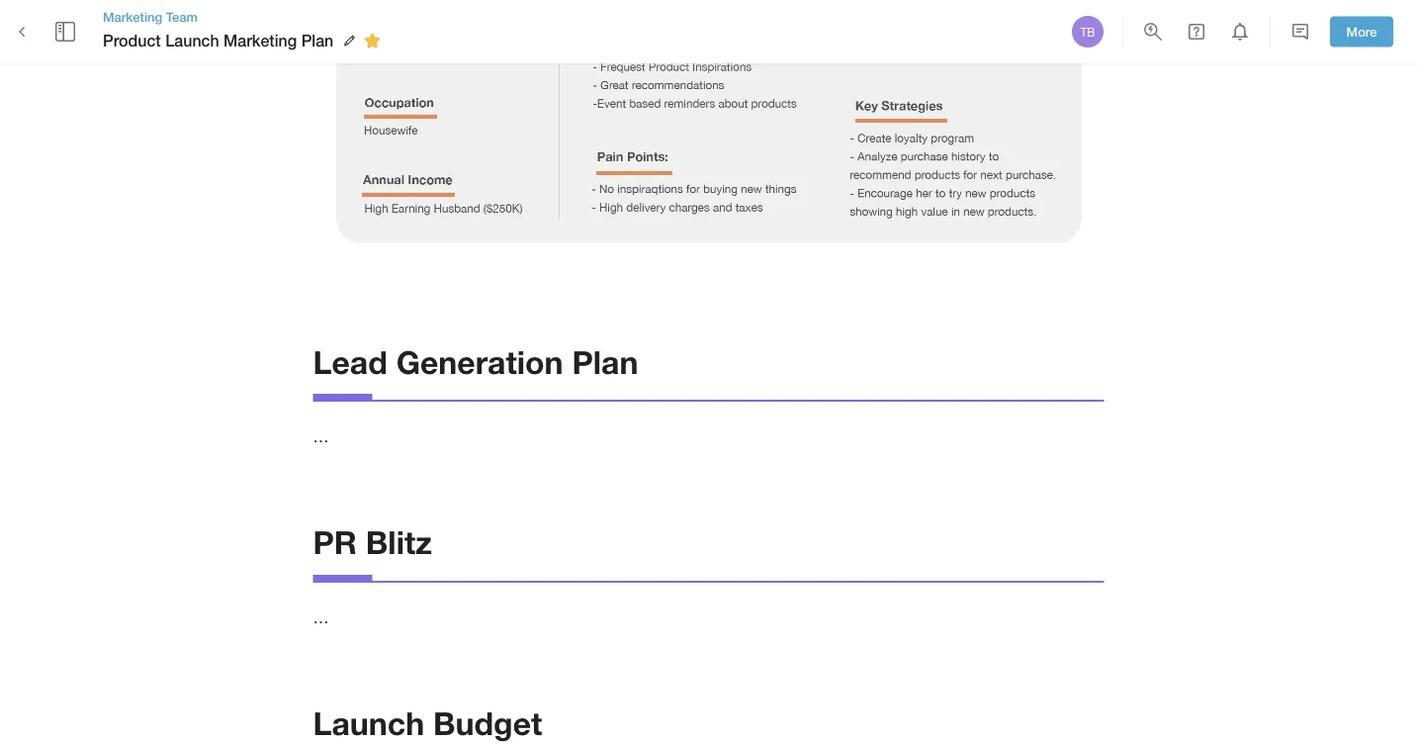 Task type: locate. For each thing, give the bounding box(es) containing it.
1 vertical spatial marketing
[[224, 31, 297, 50]]

product launch marketing plan
[[103, 31, 334, 50]]

marketing up product
[[103, 9, 162, 24]]

launch budget
[[313, 704, 543, 742]]

lead
[[313, 343, 388, 380]]

1 horizontal spatial marketing
[[224, 31, 297, 50]]

…
[[313, 427, 329, 446], [313, 608, 329, 627]]

generation
[[396, 343, 564, 380]]

1 horizontal spatial launch
[[313, 704, 425, 742]]

… down pr
[[313, 608, 329, 627]]

tb
[[1081, 25, 1096, 39]]

marketing
[[103, 9, 162, 24], [224, 31, 297, 50]]

1 vertical spatial …
[[313, 608, 329, 627]]

marketing team
[[103, 9, 198, 24]]

0 vertical spatial marketing
[[103, 9, 162, 24]]

pr blitz
[[313, 524, 432, 561]]

0 horizontal spatial marketing
[[103, 9, 162, 24]]

0 vertical spatial plan
[[301, 31, 334, 50]]

tb button
[[1070, 13, 1107, 50]]

pr
[[313, 524, 357, 561]]

0 vertical spatial …
[[313, 427, 329, 446]]

0 vertical spatial launch
[[165, 31, 219, 50]]

launch
[[165, 31, 219, 50], [313, 704, 425, 742]]

1 … from the top
[[313, 427, 329, 446]]

1 vertical spatial plan
[[572, 343, 639, 380]]

marketing down marketing team link
[[224, 31, 297, 50]]

1 vertical spatial launch
[[313, 704, 425, 742]]

blitz
[[366, 524, 432, 561]]

plan
[[301, 31, 334, 50], [572, 343, 639, 380]]

… down lead
[[313, 427, 329, 446]]

product
[[103, 31, 161, 50]]

more button
[[1331, 16, 1394, 47]]



Task type: describe. For each thing, give the bounding box(es) containing it.
2 … from the top
[[313, 608, 329, 627]]

more
[[1347, 24, 1378, 39]]

0 horizontal spatial launch
[[165, 31, 219, 50]]

lead generation plan
[[313, 343, 639, 380]]

remove favorite image
[[360, 29, 384, 53]]

team
[[166, 9, 198, 24]]

marketing team link
[[103, 8, 387, 26]]

0 horizontal spatial plan
[[301, 31, 334, 50]]

1 horizontal spatial plan
[[572, 343, 639, 380]]

budget
[[433, 704, 543, 742]]



Task type: vqa. For each thing, say whether or not it's contained in the screenshot.
launch
yes



